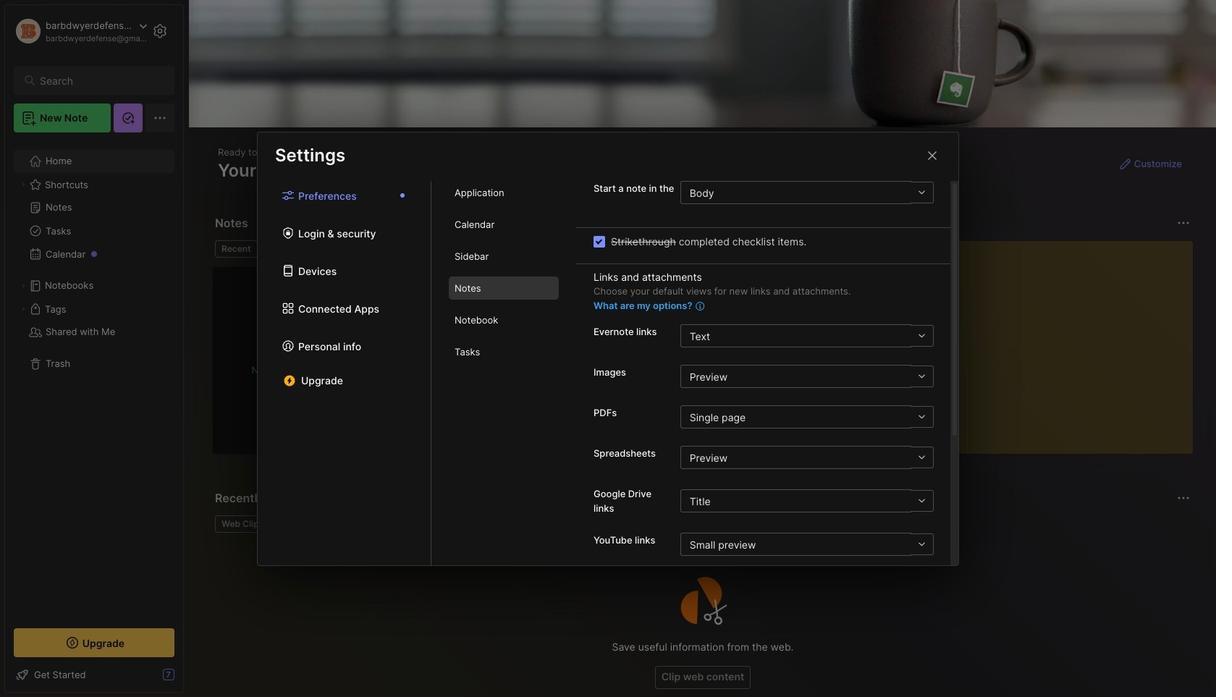Task type: vqa. For each thing, say whether or not it's contained in the screenshot.
Choose default view option for Spreadsheets field
yes



Task type: locate. For each thing, give the bounding box(es) containing it.
Choose default view option for Evernote links field
[[681, 324, 934, 348]]

close image
[[924, 147, 941, 164]]

Search text field
[[40, 74, 161, 88]]

Choose default view option for YouTube links field
[[681, 533, 934, 556]]

tree
[[5, 141, 183, 616]]

main element
[[0, 0, 188, 697]]

tree inside main element
[[5, 141, 183, 616]]

none search field inside main element
[[40, 72, 161, 89]]

Choose default view option for Google Drive links field
[[681, 490, 934, 513]]

tab list
[[258, 181, 432, 565], [432, 181, 576, 565], [215, 240, 855, 258]]

expand tags image
[[19, 305, 28, 314]]

tab
[[449, 181, 559, 204], [449, 213, 559, 236], [215, 240, 258, 258], [263, 240, 322, 258], [449, 245, 559, 268], [449, 277, 559, 300], [449, 308, 559, 332], [449, 340, 559, 364], [215, 516, 270, 533]]

None search field
[[40, 72, 161, 89]]



Task type: describe. For each thing, give the bounding box(es) containing it.
Choose default view option for PDFs field
[[681, 406, 934, 429]]

expand notebooks image
[[19, 282, 28, 290]]

Start writing… text field
[[891, 241, 1193, 442]]

Select30 checkbox
[[594, 236, 605, 247]]

Start a new note in the body or title. field
[[681, 181, 934, 204]]

Choose default view option for Images field
[[681, 365, 934, 388]]

Choose default view option for Spreadsheets field
[[681, 446, 934, 469]]

settings image
[[151, 22, 169, 40]]



